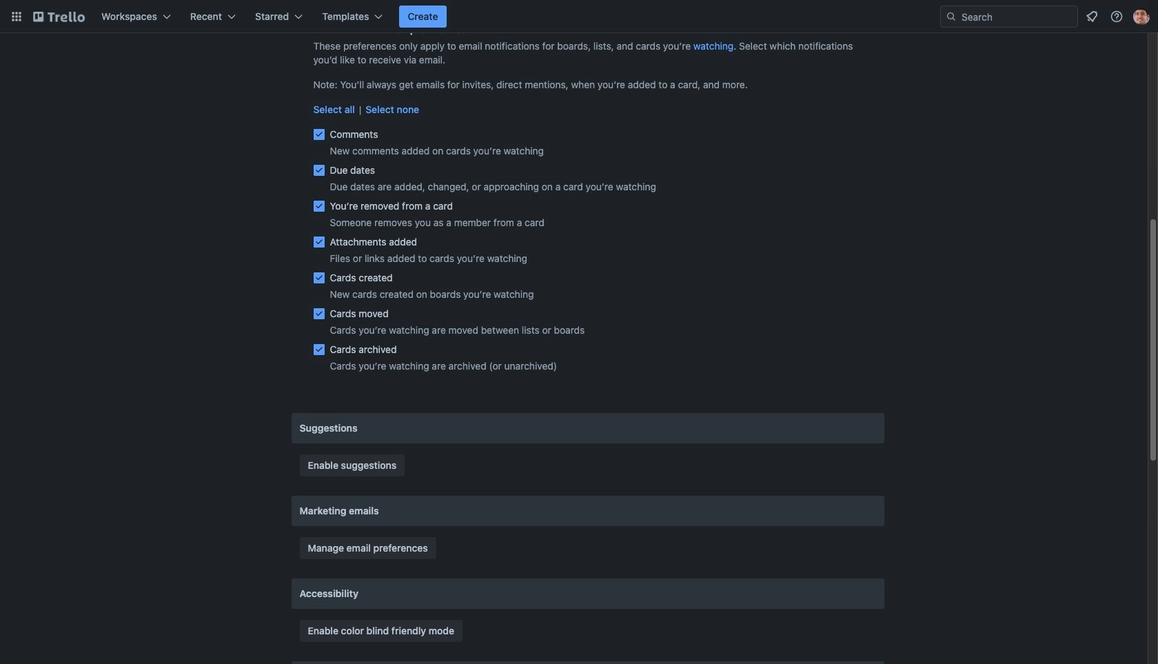 Task type: vqa. For each thing, say whether or not it's contained in the screenshot.
Create from template… icon
no



Task type: locate. For each thing, give the bounding box(es) containing it.
james peterson (jamespeterson93) image
[[1134, 8, 1150, 25]]

back to home image
[[33, 6, 85, 28]]

search image
[[946, 11, 957, 22]]

Search field
[[941, 6, 1079, 28]]

open information menu image
[[1110, 10, 1124, 23]]



Task type: describe. For each thing, give the bounding box(es) containing it.
0 notifications image
[[1084, 8, 1101, 25]]

primary element
[[0, 0, 1159, 33]]



